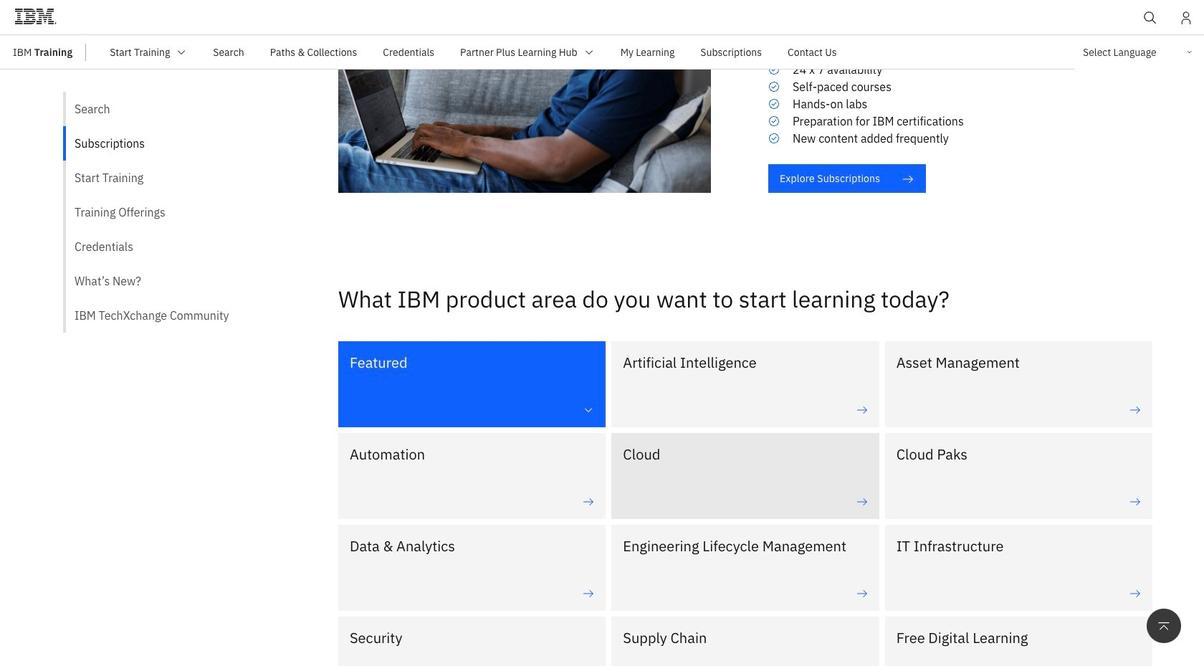 Task type: locate. For each thing, give the bounding box(es) containing it.
partner plus learning hub image
[[583, 46, 595, 58]]

ibm platform name element
[[0, 0, 1204, 41], [0, 35, 1204, 70], [97, 35, 1204, 70]]



Task type: vqa. For each thing, say whether or not it's contained in the screenshot.
IBM Platform Name element
yes



Task type: describe. For each thing, give the bounding box(es) containing it.
scroll to top image
[[1157, 619, 1171, 633]]

search image
[[1143, 11, 1158, 25]]

notifications image
[[1179, 11, 1194, 25]]

start training image
[[176, 46, 187, 58]]



